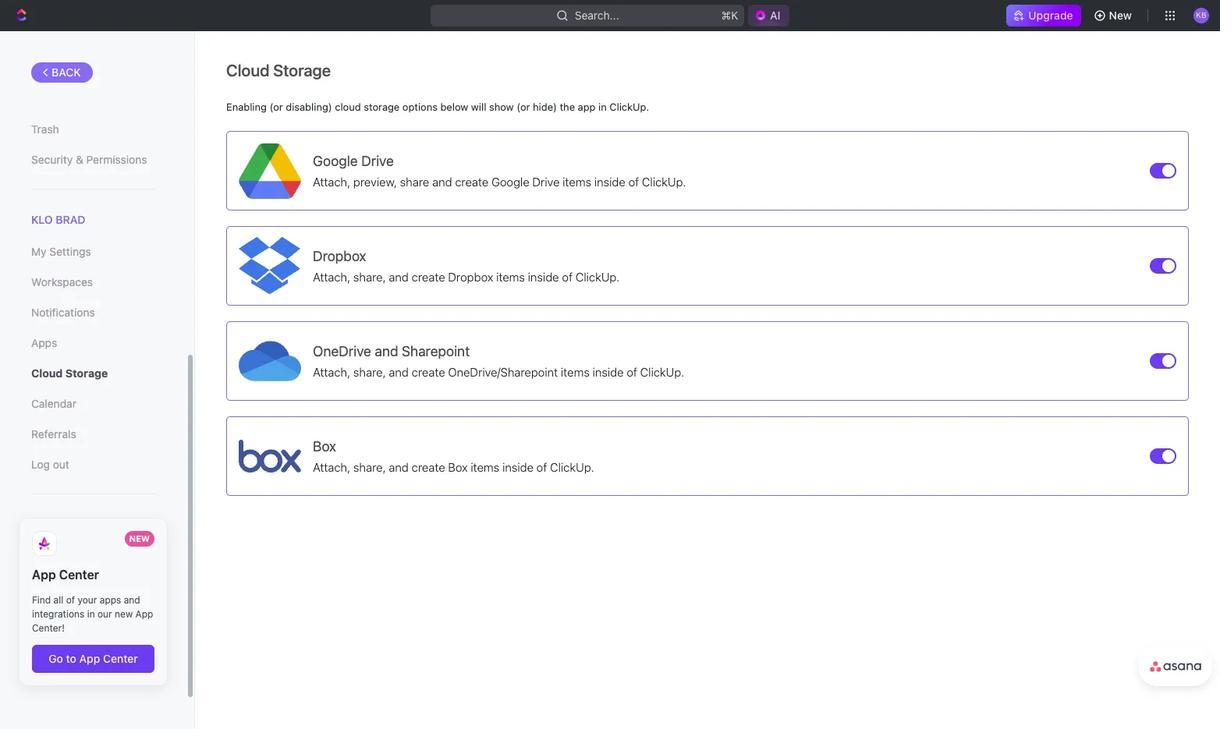 Task type: locate. For each thing, give the bounding box(es) containing it.
app right to
[[79, 653, 100, 666]]

1 vertical spatial box
[[448, 460, 468, 474]]

new inside the 'new' button
[[1110, 9, 1133, 22]]

1 vertical spatial app
[[135, 609, 153, 621]]

our
[[98, 609, 112, 621]]

1 horizontal spatial drive
[[533, 174, 560, 189]]

2 (or from the left
[[517, 101, 530, 113]]

new right upgrade
[[1110, 9, 1133, 22]]

go
[[49, 653, 63, 666]]

attach, inside box attach, share, and create box items inside of clickup.
[[313, 460, 351, 474]]

0 vertical spatial drive
[[362, 153, 394, 169]]

0 vertical spatial app
[[32, 568, 56, 583]]

preview,
[[354, 174, 397, 189]]

1 attach, from the top
[[313, 174, 351, 189]]

and
[[433, 174, 452, 189], [389, 270, 409, 284], [375, 343, 399, 359], [389, 365, 409, 379], [389, 460, 409, 474], [124, 595, 140, 607]]

1 horizontal spatial cloud storage
[[226, 61, 331, 80]]

workspaces
[[31, 276, 93, 289]]

cloud storage up the disabling) at the top left
[[226, 61, 331, 80]]

share
[[400, 174, 430, 189]]

0 horizontal spatial new
[[129, 534, 150, 544]]

0 horizontal spatial in
[[87, 609, 95, 621]]

0 vertical spatial in
[[599, 101, 607, 113]]

0 vertical spatial cloud storage
[[226, 61, 331, 80]]

0 vertical spatial box
[[313, 438, 336, 455]]

storage up the disabling) at the top left
[[273, 61, 331, 80]]

of inside dropbox attach, share, and create dropbox items inside of clickup.
[[562, 270, 573, 284]]

trash
[[31, 123, 59, 136]]

1 vertical spatial cloud
[[31, 367, 63, 380]]

new
[[1110, 9, 1133, 22], [129, 534, 150, 544]]

disabling)
[[286, 101, 332, 113]]

calendar
[[31, 397, 76, 411]]

of
[[629, 174, 639, 189], [562, 270, 573, 284], [627, 365, 638, 379], [537, 460, 548, 474], [66, 595, 75, 607]]

0 horizontal spatial google
[[313, 153, 358, 169]]

1 vertical spatial center
[[103, 653, 138, 666]]

and inside dropbox attach, share, and create dropbox items inside of clickup.
[[389, 270, 409, 284]]

1 horizontal spatial dropbox
[[448, 270, 494, 284]]

center up your
[[59, 568, 99, 583]]

0 horizontal spatial cloud storage
[[31, 367, 108, 380]]

box
[[313, 438, 336, 455], [448, 460, 468, 474]]

options
[[403, 101, 438, 113]]

1 vertical spatial new
[[129, 534, 150, 544]]

google drive attach, preview, share and create google drive items inside of clickup.
[[313, 153, 687, 189]]

box attach, share, and create box items inside of clickup.
[[313, 438, 595, 474]]

cloud
[[226, 61, 270, 80], [31, 367, 63, 380]]

cloud storage link
[[31, 361, 155, 387]]

cloud storage up calendar
[[31, 367, 108, 380]]

create
[[455, 174, 489, 189], [412, 270, 445, 284], [412, 365, 445, 379], [412, 460, 445, 474]]

storage down "apps" link
[[65, 367, 108, 380]]

1 vertical spatial share,
[[354, 365, 386, 379]]

share, for dropbox
[[354, 270, 386, 284]]

1 vertical spatial in
[[87, 609, 95, 621]]

onedrive/sharepoint
[[448, 365, 558, 379]]

enabling
[[226, 101, 267, 113]]

cloud down "apps"
[[31, 367, 63, 380]]

dropbox
[[313, 248, 367, 264], [448, 270, 494, 284]]

0 vertical spatial new
[[1110, 9, 1133, 22]]

attach, inside google drive attach, preview, share and create google drive items inside of clickup.
[[313, 174, 351, 189]]

1 horizontal spatial new
[[1110, 9, 1133, 22]]

1 horizontal spatial (or
[[517, 101, 530, 113]]

in left our
[[87, 609, 95, 621]]

notifications
[[31, 306, 95, 319]]

inside
[[595, 174, 626, 189], [528, 270, 559, 284], [593, 365, 624, 379], [503, 460, 534, 474]]

1 horizontal spatial app
[[79, 653, 100, 666]]

app
[[32, 568, 56, 583], [135, 609, 153, 621], [79, 653, 100, 666]]

google up 'preview,' at the left top of page
[[313, 153, 358, 169]]

inside inside google drive attach, preview, share and create google drive items inside of clickup.
[[595, 174, 626, 189]]

google down show
[[492, 174, 530, 189]]

my settings link
[[31, 239, 155, 266]]

all
[[54, 595, 63, 607]]

0 vertical spatial storage
[[273, 61, 331, 80]]

find
[[32, 595, 51, 607]]

&
[[76, 153, 83, 166]]

⌘k
[[721, 9, 739, 22]]

0 vertical spatial cloud
[[226, 61, 270, 80]]

log out link
[[31, 452, 155, 479]]

your
[[78, 595, 97, 607]]

new button
[[1088, 3, 1142, 28]]

security
[[31, 153, 73, 166]]

2 attach, from the top
[[313, 270, 351, 284]]

brad
[[56, 213, 85, 226]]

0 horizontal spatial dropbox
[[313, 248, 367, 264]]

attach,
[[313, 174, 351, 189], [313, 270, 351, 284], [313, 365, 351, 379], [313, 460, 351, 474]]

drive down hide) in the left top of the page
[[533, 174, 560, 189]]

3 attach, from the top
[[313, 365, 351, 379]]

referrals link
[[31, 422, 155, 448]]

center inside button
[[103, 653, 138, 666]]

0 horizontal spatial drive
[[362, 153, 394, 169]]

center down new
[[103, 653, 138, 666]]

cloud storage
[[226, 61, 331, 80], [31, 367, 108, 380]]

cloud
[[335, 101, 361, 113]]

1 share, from the top
[[354, 270, 386, 284]]

app inside go to app center button
[[79, 653, 100, 666]]

storage
[[273, 61, 331, 80], [65, 367, 108, 380]]

1 horizontal spatial google
[[492, 174, 530, 189]]

1 horizontal spatial center
[[103, 653, 138, 666]]

2 vertical spatial share,
[[354, 460, 386, 474]]

new
[[115, 609, 133, 621]]

0 vertical spatial share,
[[354, 270, 386, 284]]

attach, inside onedrive and sharepoint attach, share, and create onedrive/sharepoint items inside of clickup.
[[313, 365, 351, 379]]

google
[[313, 153, 358, 169], [492, 174, 530, 189]]

drive
[[362, 153, 394, 169], [533, 174, 560, 189]]

clickup. inside box attach, share, and create box items inside of clickup.
[[550, 460, 595, 474]]

calendar link
[[31, 391, 155, 418]]

3 share, from the top
[[354, 460, 386, 474]]

share, inside dropbox attach, share, and create dropbox items inside of clickup.
[[354, 270, 386, 284]]

ai
[[771, 9, 781, 22]]

cloud up enabling
[[226, 61, 270, 80]]

items inside box attach, share, and create box items inside of clickup.
[[471, 460, 500, 474]]

notifications link
[[31, 300, 155, 326]]

2 horizontal spatial app
[[135, 609, 153, 621]]

search...
[[575, 9, 619, 22]]

1 vertical spatial drive
[[533, 174, 560, 189]]

1 horizontal spatial box
[[448, 460, 468, 474]]

0 vertical spatial center
[[59, 568, 99, 583]]

hide)
[[533, 101, 557, 113]]

upgrade
[[1029, 9, 1074, 22]]

center
[[59, 568, 99, 583], [103, 653, 138, 666]]

new up new
[[129, 534, 150, 544]]

0 horizontal spatial storage
[[65, 367, 108, 380]]

share, inside box attach, share, and create box items inside of clickup.
[[354, 460, 386, 474]]

to
[[66, 653, 76, 666]]

2 vertical spatial app
[[79, 653, 100, 666]]

of inside find all of your apps and integrations in our new app center!
[[66, 595, 75, 607]]

will
[[471, 101, 487, 113]]

klo
[[31, 213, 53, 226]]

create inside dropbox attach, share, and create dropbox items inside of clickup.
[[412, 270, 445, 284]]

items inside dropbox attach, share, and create dropbox items inside of clickup.
[[497, 270, 525, 284]]

in right app
[[599, 101, 607, 113]]

attach, inside dropbox attach, share, and create dropbox items inside of clickup.
[[313, 270, 351, 284]]

app right new
[[135, 609, 153, 621]]

items
[[563, 174, 592, 189], [497, 270, 525, 284], [561, 365, 590, 379], [471, 460, 500, 474]]

4 attach, from the top
[[313, 460, 351, 474]]

show
[[489, 101, 514, 113]]

find all of your apps and integrations in our new app center!
[[32, 595, 153, 635]]

1 vertical spatial storage
[[65, 367, 108, 380]]

app up find
[[32, 568, 56, 583]]

share,
[[354, 270, 386, 284], [354, 365, 386, 379], [354, 460, 386, 474]]

1 vertical spatial cloud storage
[[31, 367, 108, 380]]

0 horizontal spatial center
[[59, 568, 99, 583]]

(or
[[270, 101, 283, 113], [517, 101, 530, 113]]

0 horizontal spatial (or
[[270, 101, 283, 113]]

my
[[31, 245, 46, 259]]

(or left hide) in the left top of the page
[[517, 101, 530, 113]]

2 share, from the top
[[354, 365, 386, 379]]

referrals
[[31, 428, 76, 441]]

clickup.
[[610, 101, 650, 113], [642, 174, 687, 189], [576, 270, 620, 284], [641, 365, 685, 379], [550, 460, 595, 474]]

(or right enabling
[[270, 101, 283, 113]]

drive up 'preview,' at the left top of page
[[362, 153, 394, 169]]

1 vertical spatial google
[[492, 174, 530, 189]]

in
[[599, 101, 607, 113], [87, 609, 95, 621]]



Task type: describe. For each thing, give the bounding box(es) containing it.
share, for box
[[354, 460, 386, 474]]

app
[[578, 101, 596, 113]]

inside inside onedrive and sharepoint attach, share, and create onedrive/sharepoint items inside of clickup.
[[593, 365, 624, 379]]

onedrive and sharepoint attach, share, and create onedrive/sharepoint items inside of clickup.
[[313, 343, 685, 379]]

kb button
[[1190, 3, 1215, 28]]

0 horizontal spatial app
[[32, 568, 56, 583]]

security & permissions link
[[31, 147, 155, 173]]

share, inside onedrive and sharepoint attach, share, and create onedrive/sharepoint items inside of clickup.
[[354, 365, 386, 379]]

and inside find all of your apps and integrations in our new app center!
[[124, 595, 140, 607]]

enabling (or disabling) cloud storage options below will show (or hide) the app in clickup.
[[226, 101, 650, 113]]

create inside onedrive and sharepoint attach, share, and create onedrive/sharepoint items inside of clickup.
[[412, 365, 445, 379]]

back
[[52, 66, 81, 79]]

1 horizontal spatial storage
[[273, 61, 331, 80]]

storage
[[364, 101, 400, 113]]

upgrade link
[[1007, 5, 1082, 27]]

security & permissions
[[31, 153, 147, 166]]

app inside find all of your apps and integrations in our new app center!
[[135, 609, 153, 621]]

create inside box attach, share, and create box items inside of clickup.
[[412, 460, 445, 474]]

and inside box attach, share, and create box items inside of clickup.
[[389, 460, 409, 474]]

of inside google drive attach, preview, share and create google drive items inside of clickup.
[[629, 174, 639, 189]]

1 vertical spatial dropbox
[[448, 270, 494, 284]]

workspaces link
[[31, 269, 155, 296]]

create inside google drive attach, preview, share and create google drive items inside of clickup.
[[455, 174, 489, 189]]

0 horizontal spatial cloud
[[31, 367, 63, 380]]

log out
[[31, 458, 69, 472]]

1 horizontal spatial cloud
[[226, 61, 270, 80]]

integrations
[[32, 609, 85, 621]]

go to app center
[[49, 653, 138, 666]]

below
[[441, 101, 469, 113]]

0 vertical spatial dropbox
[[313, 248, 367, 264]]

1 horizontal spatial in
[[599, 101, 607, 113]]

go to app center button
[[32, 646, 155, 674]]

of inside box attach, share, and create box items inside of clickup.
[[537, 460, 548, 474]]

items inside onedrive and sharepoint attach, share, and create onedrive/sharepoint items inside of clickup.
[[561, 365, 590, 379]]

clickup. inside dropbox attach, share, and create dropbox items inside of clickup.
[[576, 270, 620, 284]]

dropbox attach, share, and create dropbox items inside of clickup.
[[313, 248, 620, 284]]

of inside onedrive and sharepoint attach, share, and create onedrive/sharepoint items inside of clickup.
[[627, 365, 638, 379]]

permissions
[[86, 153, 147, 166]]

0 horizontal spatial box
[[313, 438, 336, 455]]

inside inside dropbox attach, share, and create dropbox items inside of clickup.
[[528, 270, 559, 284]]

log
[[31, 458, 50, 472]]

onedrive
[[313, 343, 372, 359]]

apps link
[[31, 330, 155, 357]]

ai button
[[749, 5, 790, 27]]

trash link
[[31, 116, 155, 143]]

out
[[53, 458, 69, 472]]

and inside google drive attach, preview, share and create google drive items inside of clickup.
[[433, 174, 452, 189]]

in inside find all of your apps and integrations in our new app center!
[[87, 609, 95, 621]]

settings
[[49, 245, 91, 259]]

clickup. inside onedrive and sharepoint attach, share, and create onedrive/sharepoint items inside of clickup.
[[641, 365, 685, 379]]

0 vertical spatial google
[[313, 153, 358, 169]]

my settings
[[31, 245, 91, 259]]

apps
[[100, 595, 121, 607]]

1 (or from the left
[[270, 101, 283, 113]]

apps
[[31, 337, 57, 350]]

app center
[[32, 568, 99, 583]]

kb
[[1197, 10, 1207, 20]]

back link
[[31, 62, 93, 83]]

items inside google drive attach, preview, share and create google drive items inside of clickup.
[[563, 174, 592, 189]]

center!
[[32, 623, 65, 635]]

the
[[560, 101, 575, 113]]

inside inside box attach, share, and create box items inside of clickup.
[[503, 460, 534, 474]]

sharepoint
[[402, 343, 470, 359]]

clickup. inside google drive attach, preview, share and create google drive items inside of clickup.
[[642, 174, 687, 189]]

klo brad
[[31, 213, 85, 226]]



Task type: vqa. For each thing, say whether or not it's contained in the screenshot.
"items" in Box Attach, Share, And Create Box Items Inside Of Clickup.
yes



